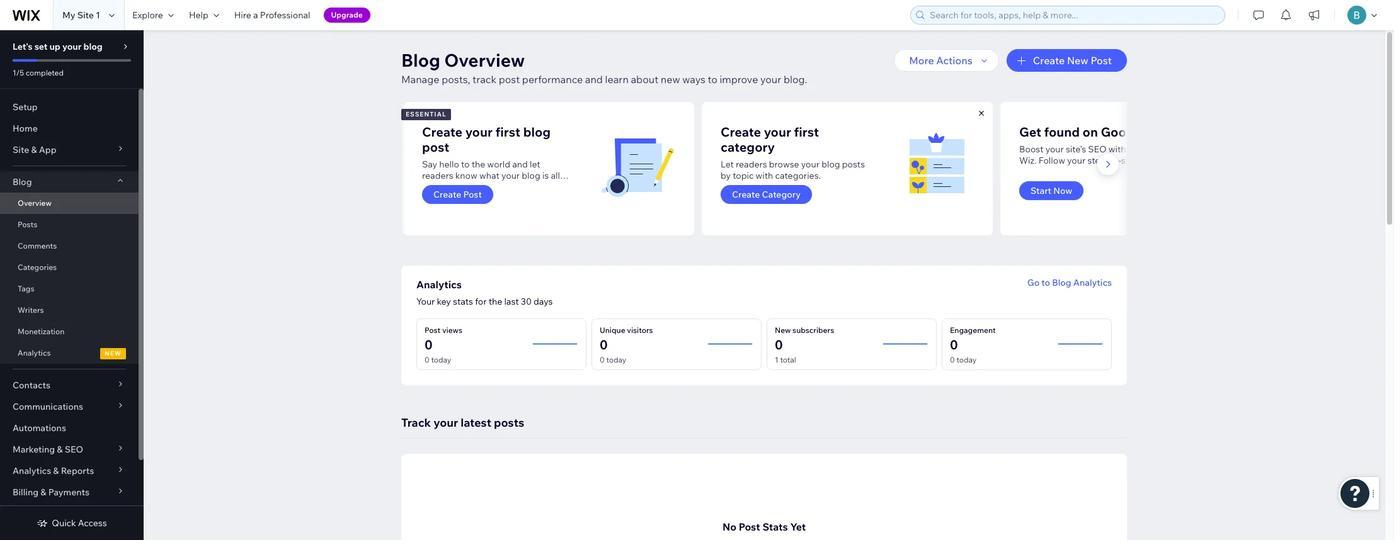 Task type: describe. For each thing, give the bounding box(es) containing it.
create down know
[[434, 189, 462, 200]]

your inside sidebar element
[[62, 41, 81, 52]]

& for site
[[31, 144, 37, 156]]

google
[[1101, 124, 1146, 140]]

blog overview.dealer.create category.title image
[[899, 127, 974, 202]]

analytics for analytics your key stats for the last 30 days
[[417, 279, 462, 291]]

0 today for unique
[[600, 355, 627, 365]]

unique
[[600, 326, 626, 335]]

today for unique
[[607, 355, 627, 365]]

more
[[910, 54, 934, 67]]

billing & payments
[[13, 487, 89, 499]]

for
[[475, 296, 487, 308]]

communications button
[[0, 396, 139, 418]]

quick access button
[[37, 518, 107, 529]]

comments
[[18, 241, 57, 251]]

my site 1
[[62, 9, 100, 21]]

days
[[534, 296, 553, 308]]

no
[[723, 521, 737, 534]]

setup link
[[0, 96, 139, 118]]

monetization
[[18, 327, 64, 337]]

list containing create your first blog post
[[401, 102, 1311, 236]]

topic
[[733, 170, 754, 182]]

create new post
[[1033, 54, 1112, 67]]

boost
[[1020, 144, 1044, 155]]

analytics for analytics & reports
[[13, 466, 51, 477]]

post inside button
[[1091, 54, 1112, 67]]

seo inside marketing & seo popup button
[[65, 444, 83, 456]]

essential create your first blog post say hello to the world and let readers know what your blog is all about. create post
[[406, 110, 560, 200]]

start now
[[1031, 185, 1073, 197]]

3 today from the left
[[957, 355, 977, 365]]

yet
[[791, 521, 806, 534]]

all
[[551, 170, 560, 182]]

analytics right go
[[1074, 277, 1112, 289]]

blog for blog overview manage posts, track post performance and learn about new ways to improve your blog.
[[401, 49, 441, 71]]

& for analytics
[[53, 466, 59, 477]]

blog.
[[784, 73, 808, 86]]

2 vertical spatial to
[[1042, 277, 1051, 289]]

and inside "blog overview manage posts, track post performance and learn about new ways to improve your blog."
[[585, 73, 603, 86]]

home
[[13, 123, 38, 134]]

hire a professional
[[234, 9, 310, 21]]

start now button
[[1020, 182, 1084, 200]]

improve
[[720, 73, 758, 86]]

billing & payments button
[[0, 482, 139, 504]]

categories link
[[0, 257, 139, 279]]

browse
[[769, 159, 800, 170]]

your right track
[[434, 416, 458, 430]]

30
[[521, 296, 532, 308]]

blog button
[[0, 171, 139, 193]]

let
[[721, 159, 734, 170]]

create your first category let readers browse your blog posts by topic with categories.
[[721, 124, 865, 182]]

your inside "blog overview manage posts, track post performance and learn about new ways to improve your blog."
[[761, 73, 782, 86]]

tags
[[18, 284, 34, 294]]

engagement
[[950, 326, 996, 335]]

your left 'step-'
[[1068, 155, 1086, 166]]

new inside button
[[1068, 54, 1089, 67]]

hire
[[234, 9, 251, 21]]

track
[[473, 73, 497, 86]]

ways
[[683, 73, 706, 86]]

total
[[781, 355, 796, 365]]

about
[[631, 73, 659, 86]]

create new post button
[[1007, 49, 1128, 72]]

up
[[49, 41, 60, 52]]

track
[[401, 416, 431, 430]]

overview inside "blog overview manage posts, track post performance and learn about new ways to improve your blog."
[[444, 49, 525, 71]]

site & app button
[[0, 139, 139, 161]]

blog overview manage posts, track post performance and learn about new ways to improve your blog.
[[401, 49, 808, 86]]

my
[[62, 9, 75, 21]]

track your latest posts
[[401, 416, 524, 430]]

analytics & reports
[[13, 466, 94, 477]]

sidebar element
[[0, 30, 144, 541]]

is
[[543, 170, 549, 182]]

views
[[442, 326, 463, 335]]

hire a professional link
[[227, 0, 318, 30]]

no post stats yet
[[723, 521, 806, 534]]

the for first
[[472, 159, 485, 170]]

posts,
[[442, 73, 470, 86]]

quick access
[[52, 518, 107, 529]]

1 horizontal spatial seo
[[1089, 144, 1107, 155]]

analytics your key stats for the last 30 days
[[417, 279, 553, 308]]

category
[[721, 139, 775, 155]]

post left views
[[425, 326, 441, 335]]

payments
[[48, 487, 89, 499]]

completed
[[26, 68, 64, 78]]

the inside analytics your key stats for the last 30 days
[[489, 296, 502, 308]]

posts
[[18, 220, 37, 229]]

site & app
[[13, 144, 56, 156]]

stats
[[453, 296, 473, 308]]

the for google
[[1129, 144, 1142, 155]]

go to blog analytics
[[1028, 277, 1112, 289]]

go
[[1028, 277, 1040, 289]]

new
[[661, 73, 681, 86]]

0 horizontal spatial posts
[[494, 416, 524, 430]]

overview inside "overview" link
[[18, 199, 52, 208]]

performance
[[522, 73, 583, 86]]

1/5
[[13, 68, 24, 78]]

category
[[762, 189, 801, 200]]

found
[[1045, 124, 1080, 140]]

essential
[[406, 110, 447, 118]]

comments link
[[0, 236, 139, 257]]

contacts button
[[0, 375, 139, 396]]

3 0 today from the left
[[950, 355, 977, 365]]

plan.
[[1142, 155, 1162, 166]]

first inside create your first category let readers browse your blog posts by topic with categories.
[[794, 124, 819, 140]]

automations link
[[0, 418, 139, 439]]

unique visitors
[[600, 326, 653, 335]]

0 today for post
[[425, 355, 451, 365]]

overview link
[[0, 193, 139, 214]]

to inside "blog overview manage posts, track post performance and learn about new ways to improve your blog."
[[708, 73, 718, 86]]

your down found
[[1046, 144, 1064, 155]]

get
[[1020, 124, 1042, 140]]

by
[[721, 170, 731, 182]]

create for your
[[721, 124, 761, 140]]

a
[[253, 9, 258, 21]]



Task type: vqa. For each thing, say whether or not it's contained in the screenshot.
Unique visitors
yes



Task type: locate. For each thing, give the bounding box(es) containing it.
the down google
[[1129, 144, 1142, 155]]

1 horizontal spatial to
[[708, 73, 718, 86]]

2 horizontal spatial blog
[[1053, 277, 1072, 289]]

seo
[[1089, 144, 1107, 155], [1144, 144, 1163, 155], [65, 444, 83, 456]]

1 horizontal spatial overview
[[444, 49, 525, 71]]

create up let
[[721, 124, 761, 140]]

and
[[585, 73, 603, 86], [513, 159, 528, 170]]

analytics down 'monetization'
[[18, 349, 51, 358]]

Search for tools, apps, help & more... field
[[926, 6, 1221, 24]]

new
[[105, 350, 122, 358]]

the inside get found on google boost your site's seo with the seo wiz. follow your step-by-step plan.
[[1129, 144, 1142, 155]]

posts inside create your first category let readers browse your blog posts by topic with categories.
[[842, 159, 865, 170]]

create down search for tools, apps, help & more... field
[[1033, 54, 1065, 67]]

the right for
[[489, 296, 502, 308]]

explore
[[132, 9, 163, 21]]

0 horizontal spatial seo
[[65, 444, 83, 456]]

your up world
[[466, 124, 493, 140]]

post right track
[[499, 73, 520, 86]]

billing
[[13, 487, 39, 499]]

1 vertical spatial posts
[[494, 416, 524, 430]]

0 horizontal spatial 0 today
[[425, 355, 451, 365]]

categories
[[18, 263, 57, 272]]

0 vertical spatial blog
[[401, 49, 441, 71]]

2 vertical spatial blog
[[1053, 277, 1072, 289]]

stats
[[763, 521, 788, 534]]

quick
[[52, 518, 76, 529]]

list
[[401, 102, 1311, 236]]

by-
[[1109, 155, 1122, 166]]

0 horizontal spatial today
[[431, 355, 451, 365]]

0 horizontal spatial with
[[756, 170, 774, 182]]

0 horizontal spatial new
[[775, 326, 791, 335]]

0 vertical spatial the
[[1129, 144, 1142, 155]]

& left app
[[31, 144, 37, 156]]

with inside create your first category let readers browse your blog posts by topic with categories.
[[756, 170, 774, 182]]

1 horizontal spatial first
[[794, 124, 819, 140]]

post inside "essential create your first blog post say hello to the world and let readers know what your blog is all about. create post"
[[463, 189, 482, 200]]

1 vertical spatial post
[[422, 139, 450, 155]]

0 vertical spatial post
[[499, 73, 520, 86]]

set
[[34, 41, 47, 52]]

0 vertical spatial with
[[1109, 144, 1127, 155]]

new up "1 total"
[[775, 326, 791, 335]]

and left learn
[[585, 73, 603, 86]]

go to blog analytics button
[[1028, 277, 1112, 289]]

2 today from the left
[[607, 355, 627, 365]]

let
[[530, 159, 541, 170]]

1 vertical spatial blog
[[13, 176, 32, 188]]

reports
[[61, 466, 94, 477]]

post for create
[[422, 139, 450, 155]]

0 horizontal spatial first
[[496, 124, 521, 140]]

1 horizontal spatial 1
[[775, 355, 779, 365]]

today down the post views
[[431, 355, 451, 365]]

analytics for analytics
[[18, 349, 51, 358]]

site right my
[[77, 9, 94, 21]]

create inside create your first category let readers browse your blog posts by topic with categories.
[[721, 124, 761, 140]]

app
[[39, 144, 56, 156]]

1 horizontal spatial readers
[[736, 159, 767, 170]]

your up browse
[[764, 124, 792, 140]]

post
[[499, 73, 520, 86], [422, 139, 450, 155]]

blog up let
[[524, 124, 551, 140]]

manage
[[401, 73, 440, 86]]

1 horizontal spatial the
[[489, 296, 502, 308]]

0 horizontal spatial blog
[[13, 176, 32, 188]]

1 vertical spatial and
[[513, 159, 528, 170]]

create for category
[[732, 189, 760, 200]]

professional
[[260, 9, 310, 21]]

1 0 today from the left
[[425, 355, 451, 365]]

subscribers
[[793, 326, 835, 335]]

&
[[31, 144, 37, 156], [57, 444, 63, 456], [53, 466, 59, 477], [41, 487, 46, 499]]

1 vertical spatial new
[[775, 326, 791, 335]]

overview up track
[[444, 49, 525, 71]]

start
[[1031, 185, 1052, 197]]

0 horizontal spatial readers
[[422, 170, 454, 182]]

blog up manage
[[401, 49, 441, 71]]

about.
[[422, 182, 449, 193]]

create down essential
[[422, 124, 463, 140]]

0 today down the post views
[[425, 355, 451, 365]]

today for post
[[431, 355, 451, 365]]

1 horizontal spatial with
[[1109, 144, 1127, 155]]

posts right categories.
[[842, 159, 865, 170]]

and inside "essential create your first blog post say hello to the world and let readers know what your blog is all about. create post"
[[513, 159, 528, 170]]

blog inside dropdown button
[[13, 176, 32, 188]]

let's set up your blog
[[13, 41, 103, 52]]

1 right my
[[96, 9, 100, 21]]

readers down the category
[[736, 159, 767, 170]]

new down search for tools, apps, help & more... field
[[1068, 54, 1089, 67]]

writers link
[[0, 300, 139, 321]]

blog for blog
[[13, 176, 32, 188]]

1 today from the left
[[431, 355, 451, 365]]

upgrade
[[331, 10, 363, 20]]

& for billing
[[41, 487, 46, 499]]

2 horizontal spatial to
[[1042, 277, 1051, 289]]

your right what
[[502, 170, 520, 182]]

world
[[487, 159, 511, 170]]

post for overview
[[499, 73, 520, 86]]

1 horizontal spatial posts
[[842, 159, 865, 170]]

first
[[496, 124, 521, 140], [794, 124, 819, 140]]

1 horizontal spatial 0 today
[[600, 355, 627, 365]]

1 horizontal spatial post
[[499, 73, 520, 86]]

blog overview.dealer.create first post.title image
[[600, 127, 676, 202]]

the left world
[[472, 159, 485, 170]]

today down unique
[[607, 355, 627, 365]]

2 0 today from the left
[[600, 355, 627, 365]]

create category button
[[721, 185, 812, 204]]

with up create category
[[756, 170, 774, 182]]

now
[[1054, 185, 1073, 197]]

more actions button
[[894, 49, 999, 72]]

0 vertical spatial site
[[77, 9, 94, 21]]

1 vertical spatial the
[[472, 159, 485, 170]]

your right browse
[[802, 159, 820, 170]]

create inside button
[[1033, 54, 1065, 67]]

1 vertical spatial overview
[[18, 199, 52, 208]]

2 first from the left
[[794, 124, 819, 140]]

today
[[431, 355, 451, 365], [607, 355, 627, 365], [957, 355, 977, 365]]

to
[[708, 73, 718, 86], [461, 159, 470, 170], [1042, 277, 1051, 289]]

step
[[1122, 155, 1140, 166]]

hello
[[439, 159, 459, 170]]

0 vertical spatial 1
[[96, 9, 100, 21]]

last
[[504, 296, 519, 308]]

your
[[62, 41, 81, 52], [761, 73, 782, 86], [466, 124, 493, 140], [764, 124, 792, 140], [1046, 144, 1064, 155], [1068, 155, 1086, 166], [802, 159, 820, 170], [502, 170, 520, 182], [434, 416, 458, 430]]

blog inside "blog overview manage posts, track post performance and learn about new ways to improve your blog."
[[401, 49, 441, 71]]

create inside button
[[732, 189, 760, 200]]

blog down site & app
[[13, 176, 32, 188]]

seo up reports
[[65, 444, 83, 456]]

1 first from the left
[[496, 124, 521, 140]]

on
[[1083, 124, 1098, 140]]

what
[[480, 170, 500, 182]]

categories.
[[775, 170, 821, 182]]

site down home
[[13, 144, 29, 156]]

2 vertical spatial the
[[489, 296, 502, 308]]

step-
[[1088, 155, 1109, 166]]

1 horizontal spatial site
[[77, 9, 94, 21]]

post up the say
[[422, 139, 450, 155]]

help button
[[181, 0, 227, 30]]

first up browse
[[794, 124, 819, 140]]

communications
[[13, 401, 83, 413]]

marketing & seo button
[[0, 439, 139, 461]]

& left reports
[[53, 466, 59, 477]]

0 vertical spatial new
[[1068, 54, 1089, 67]]

marketing
[[13, 444, 55, 456]]

let's
[[13, 41, 33, 52]]

to inside "essential create your first blog post say hello to the world and let readers know what your blog is all about. create post"
[[461, 159, 470, 170]]

0 today
[[425, 355, 451, 365], [600, 355, 627, 365], [950, 355, 977, 365]]

readers inside "essential create your first blog post say hello to the world and let readers know what your blog is all about. create post"
[[422, 170, 454, 182]]

and left let
[[513, 159, 528, 170]]

0 vertical spatial to
[[708, 73, 718, 86]]

overview up posts
[[18, 199, 52, 208]]

to right hello
[[461, 159, 470, 170]]

blog down my site 1
[[83, 41, 103, 52]]

with inside get found on google boost your site's seo with the seo wiz. follow your step-by-step plan.
[[1109, 144, 1127, 155]]

0 vertical spatial posts
[[842, 159, 865, 170]]

1 horizontal spatial new
[[1068, 54, 1089, 67]]

blog right go
[[1053, 277, 1072, 289]]

0 today down engagement
[[950, 355, 977, 365]]

post down know
[[463, 189, 482, 200]]

posts right latest
[[494, 416, 524, 430]]

site
[[77, 9, 94, 21], [13, 144, 29, 156]]

with down google
[[1109, 144, 1127, 155]]

post inside "essential create your first blog post say hello to the world and let readers know what your blog is all about. create post"
[[422, 139, 450, 155]]

analytics up key at the bottom of the page
[[417, 279, 462, 291]]

0 vertical spatial and
[[585, 73, 603, 86]]

blog inside sidebar element
[[83, 41, 103, 52]]

to right go
[[1042, 277, 1051, 289]]

contacts
[[13, 380, 50, 391]]

0 horizontal spatial post
[[422, 139, 450, 155]]

2 horizontal spatial today
[[957, 355, 977, 365]]

access
[[78, 518, 107, 529]]

readers inside create your first category let readers browse your blog posts by topic with categories.
[[736, 159, 767, 170]]

to right ways
[[708, 73, 718, 86]]

upgrade button
[[324, 8, 370, 23]]

1 horizontal spatial blog
[[401, 49, 441, 71]]

blog left "is"
[[522, 170, 541, 182]]

1 vertical spatial with
[[756, 170, 774, 182]]

analytics inside analytics your key stats for the last 30 days
[[417, 279, 462, 291]]

readers up create post button
[[422, 170, 454, 182]]

& up analytics & reports
[[57, 444, 63, 456]]

first up world
[[496, 124, 521, 140]]

1 vertical spatial site
[[13, 144, 29, 156]]

post down search for tools, apps, help & more... field
[[1091, 54, 1112, 67]]

create post button
[[422, 185, 493, 204]]

0 vertical spatial overview
[[444, 49, 525, 71]]

1 vertical spatial 1
[[775, 355, 779, 365]]

overview
[[444, 49, 525, 71], [18, 199, 52, 208]]

your right up
[[62, 41, 81, 52]]

0 horizontal spatial and
[[513, 159, 528, 170]]

wiz.
[[1020, 155, 1037, 166]]

1 left total
[[775, 355, 779, 365]]

0 today down unique
[[600, 355, 627, 365]]

visitors
[[627, 326, 653, 335]]

create category
[[732, 189, 801, 200]]

new
[[1068, 54, 1089, 67], [775, 326, 791, 335]]

post inside "blog overview manage posts, track post performance and learn about new ways to improve your blog."
[[499, 73, 520, 86]]

create down topic
[[732, 189, 760, 200]]

more actions
[[910, 54, 973, 67]]

analytics inside dropdown button
[[13, 466, 51, 477]]

1 horizontal spatial and
[[585, 73, 603, 86]]

0 horizontal spatial 1
[[96, 9, 100, 21]]

latest
[[461, 416, 492, 430]]

2 horizontal spatial the
[[1129, 144, 1142, 155]]

0 horizontal spatial site
[[13, 144, 29, 156]]

blog
[[83, 41, 103, 52], [524, 124, 551, 140], [822, 159, 841, 170], [522, 170, 541, 182]]

monetization link
[[0, 321, 139, 343]]

2 horizontal spatial 0 today
[[950, 355, 977, 365]]

create for new
[[1033, 54, 1065, 67]]

follow
[[1039, 155, 1066, 166]]

seo down on
[[1089, 144, 1107, 155]]

your
[[417, 296, 435, 308]]

automations
[[13, 423, 66, 434]]

2 horizontal spatial seo
[[1144, 144, 1163, 155]]

1 vertical spatial to
[[461, 159, 470, 170]]

site's
[[1066, 144, 1087, 155]]

your left 'blog.'
[[761, 73, 782, 86]]

blog right categories.
[[822, 159, 841, 170]]

analytics down the marketing
[[13, 466, 51, 477]]

& inside dropdown button
[[53, 466, 59, 477]]

0 horizontal spatial to
[[461, 159, 470, 170]]

seo right the step at the right top of the page
[[1144, 144, 1163, 155]]

1/5 completed
[[13, 68, 64, 78]]

blog inside create your first category let readers browse your blog posts by topic with categories.
[[822, 159, 841, 170]]

tags link
[[0, 279, 139, 300]]

0 horizontal spatial overview
[[18, 199, 52, 208]]

& right billing
[[41, 487, 46, 499]]

get found on google boost your site's seo with the seo wiz. follow your step-by-step plan.
[[1020, 124, 1163, 166]]

marketing & seo
[[13, 444, 83, 456]]

0 horizontal spatial the
[[472, 159, 485, 170]]

post right the "no"
[[739, 521, 761, 534]]

actions
[[937, 54, 973, 67]]

site inside popup button
[[13, 144, 29, 156]]

& for marketing
[[57, 444, 63, 456]]

first inside "essential create your first blog post say hello to the world and let readers know what your blog is all about. create post"
[[496, 124, 521, 140]]

today down engagement
[[957, 355, 977, 365]]

the inside "essential create your first blog post say hello to the world and let readers know what your blog is all about. create post"
[[472, 159, 485, 170]]

blog
[[401, 49, 441, 71], [13, 176, 32, 188], [1053, 277, 1072, 289]]

1 horizontal spatial today
[[607, 355, 627, 365]]



